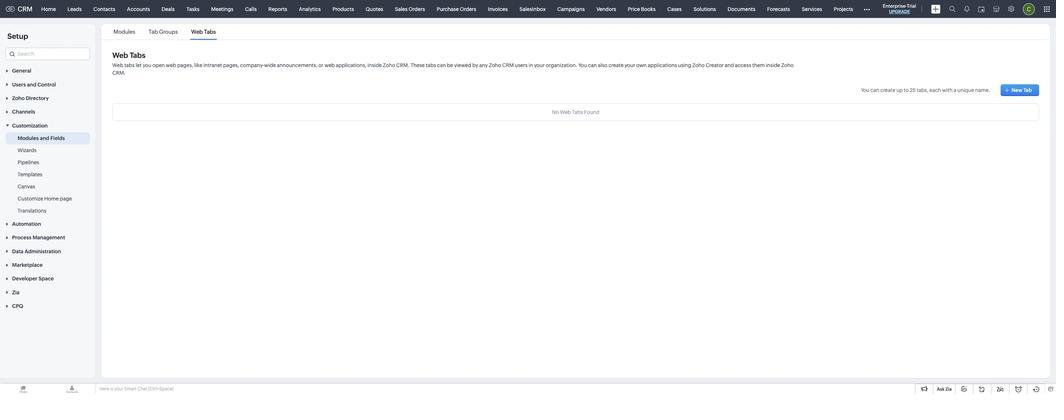 Task type: vqa. For each thing, say whether or not it's contained in the screenshot.
the 'Previous Record' image
no



Task type: locate. For each thing, give the bounding box(es) containing it.
0 vertical spatial modules
[[114, 29, 135, 35]]

let
[[136, 62, 142, 68]]

canvas link
[[18, 183, 35, 191]]

tabs for web tabs web tabs let you open web pages, like intranet pages, company-wide announcements, or web applications, inside zoho crm. these tabs can be viewed by any zoho crm users in your organization. you can also create your own applications using zoho creator and access them inside zoho crm.
[[130, 51, 146, 59]]

tab right new on the top right
[[1024, 87, 1032, 93]]

forecasts link
[[762, 0, 796, 18]]

organization.
[[546, 62, 578, 68]]

campaigns
[[558, 6, 585, 12]]

crm left users
[[502, 62, 514, 68]]

pages, left like
[[177, 62, 193, 68]]

tabs up let
[[130, 51, 146, 59]]

create menu image
[[932, 5, 941, 13]]

you
[[579, 62, 587, 68], [861, 87, 870, 93]]

orders right sales
[[409, 6, 425, 12]]

zoho inside dropdown button
[[12, 95, 25, 101]]

1 horizontal spatial inside
[[766, 62, 781, 68]]

web right open
[[166, 62, 176, 68]]

can left the be
[[437, 62, 446, 68]]

(ctrl+space)
[[148, 387, 174, 392]]

0 horizontal spatial crm.
[[112, 70, 126, 76]]

orders
[[409, 6, 425, 12], [460, 6, 476, 12]]

books
[[641, 6, 656, 12]]

purchase
[[437, 6, 459, 12]]

purchase orders
[[437, 6, 476, 12]]

1 vertical spatial tabs
[[130, 51, 146, 59]]

unique
[[958, 87, 975, 93]]

inside right applications,
[[368, 62, 382, 68]]

1 horizontal spatial crm.
[[396, 62, 410, 68]]

cpq
[[12, 304, 23, 310]]

0 horizontal spatial pages,
[[177, 62, 193, 68]]

1 horizontal spatial zia
[[946, 387, 952, 393]]

1 horizontal spatial and
[[40, 135, 49, 141]]

calendar image
[[979, 6, 985, 12]]

0 horizontal spatial create
[[609, 62, 624, 68]]

can left up
[[871, 87, 880, 93]]

tab inside button
[[1024, 87, 1032, 93]]

create right 'also'
[[609, 62, 624, 68]]

0 vertical spatial you
[[579, 62, 587, 68]]

1 inside from the left
[[368, 62, 382, 68]]

your
[[534, 62, 545, 68], [625, 62, 636, 68], [114, 387, 123, 392]]

2 horizontal spatial and
[[725, 62, 734, 68]]

tabs left let
[[124, 62, 135, 68]]

tabs
[[204, 29, 216, 35], [130, 51, 146, 59], [572, 109, 583, 115]]

ask
[[937, 387, 945, 393]]

price books
[[628, 6, 656, 12]]

web
[[166, 62, 176, 68], [325, 62, 335, 68]]

you left up
[[861, 87, 870, 93]]

tab groups link
[[148, 29, 179, 35]]

wizards
[[18, 148, 36, 153]]

Other Modules field
[[859, 3, 875, 15]]

and right users
[[27, 82, 36, 88]]

and inside customization region
[[40, 135, 49, 141]]

2 vertical spatial and
[[40, 135, 49, 141]]

and left fields
[[40, 135, 49, 141]]

1 vertical spatial crm
[[502, 62, 514, 68]]

pages,
[[177, 62, 193, 68], [223, 62, 239, 68]]

zoho left 'these'
[[383, 62, 395, 68]]

intranet
[[204, 62, 222, 68]]

0 horizontal spatial inside
[[368, 62, 382, 68]]

cases link
[[662, 0, 688, 18]]

1 tabs from the left
[[124, 62, 135, 68]]

0 horizontal spatial and
[[27, 82, 36, 88]]

web tabs
[[191, 29, 216, 35]]

analytics
[[299, 6, 321, 12]]

0 horizontal spatial you
[[579, 62, 587, 68]]

and
[[725, 62, 734, 68], [27, 82, 36, 88], [40, 135, 49, 141]]

quotes
[[366, 6, 383, 12]]

tabs left the found
[[572, 109, 583, 115]]

purchase orders link
[[431, 0, 482, 18]]

zoho right any
[[489, 62, 501, 68]]

1 vertical spatial tab
[[1024, 87, 1032, 93]]

tabs right 'these'
[[426, 62, 436, 68]]

tabs down meetings
[[204, 29, 216, 35]]

crm inside web tabs web tabs let you open web pages, like intranet pages, company-wide announcements, or web applications, inside zoho crm. these tabs can be viewed by any zoho crm users in your organization. you can also create your own applications using zoho creator and access them inside zoho crm.
[[502, 62, 514, 68]]

or
[[319, 62, 324, 68]]

2 vertical spatial tabs
[[572, 109, 583, 115]]

0 vertical spatial and
[[725, 62, 734, 68]]

0 horizontal spatial tabs
[[130, 51, 146, 59]]

your left "own"
[[625, 62, 636, 68]]

modules up wizards 'link'
[[18, 135, 39, 141]]

translations
[[18, 208, 46, 214]]

modules and fields link
[[18, 135, 65, 142]]

0 vertical spatial create
[[609, 62, 624, 68]]

quotes link
[[360, 0, 389, 18]]

orders for sales orders
[[409, 6, 425, 12]]

new tab button
[[1001, 84, 1040, 96]]

customize home page link
[[18, 195, 72, 203]]

0 vertical spatial crm
[[18, 5, 33, 13]]

1 vertical spatial you
[[861, 87, 870, 93]]

1 horizontal spatial tabs
[[426, 62, 436, 68]]

crm left home link
[[18, 5, 33, 13]]

contacts
[[94, 6, 115, 12]]

web right or
[[325, 62, 335, 68]]

0 vertical spatial tab
[[149, 29, 158, 35]]

None field
[[6, 48, 90, 60]]

list
[[107, 24, 223, 40]]

directory
[[26, 95, 49, 101]]

zia up cpq
[[12, 290, 19, 296]]

1 horizontal spatial pages,
[[223, 62, 239, 68]]

data
[[12, 249, 23, 255]]

users
[[12, 82, 26, 88]]

search image
[[950, 6, 956, 12]]

0 horizontal spatial orders
[[409, 6, 425, 12]]

zoho directory
[[12, 95, 49, 101]]

1 horizontal spatial you
[[861, 87, 870, 93]]

zia right ask
[[946, 387, 952, 393]]

viewed
[[454, 62, 472, 68]]

tasks link
[[181, 0, 205, 18]]

2 horizontal spatial tabs
[[572, 109, 583, 115]]

services link
[[796, 0, 828, 18]]

your right is
[[114, 387, 123, 392]]

0 vertical spatial zia
[[12, 290, 19, 296]]

contacts link
[[88, 0, 121, 18]]

enterprise-trial upgrade
[[883, 3, 917, 14]]

tasks
[[187, 6, 200, 12]]

channels button
[[0, 105, 95, 119]]

wide
[[264, 62, 276, 68]]

tabs
[[124, 62, 135, 68], [426, 62, 436, 68]]

0 horizontal spatial web
[[166, 62, 176, 68]]

1 horizontal spatial tab
[[1024, 87, 1032, 93]]

zoho down users
[[12, 95, 25, 101]]

modules inside customization region
[[18, 135, 39, 141]]

modules for modules
[[114, 29, 135, 35]]

announcements,
[[277, 62, 318, 68]]

1 horizontal spatial web
[[325, 62, 335, 68]]

zia button
[[0, 286, 95, 300]]

home left page
[[44, 196, 59, 202]]

and left access
[[725, 62, 734, 68]]

Search text field
[[6, 48, 90, 60]]

1 orders from the left
[[409, 6, 425, 12]]

own
[[637, 62, 647, 68]]

forecasts
[[768, 6, 790, 12]]

home left leads
[[41, 6, 56, 12]]

1 vertical spatial home
[[44, 196, 59, 202]]

0 vertical spatial tabs
[[204, 29, 216, 35]]

zoho
[[383, 62, 395, 68], [489, 62, 501, 68], [693, 62, 705, 68], [782, 62, 794, 68], [12, 95, 25, 101]]

developer
[[12, 276, 37, 282]]

1 vertical spatial create
[[881, 87, 896, 93]]

orders inside 'link'
[[409, 6, 425, 12]]

you left 'also'
[[579, 62, 587, 68]]

1 horizontal spatial crm
[[502, 62, 514, 68]]

1 vertical spatial and
[[27, 82, 36, 88]]

0 vertical spatial crm.
[[396, 62, 410, 68]]

1 vertical spatial modules
[[18, 135, 39, 141]]

projects link
[[828, 0, 859, 18]]

salesinbox
[[520, 6, 546, 12]]

zia
[[12, 290, 19, 296], [946, 387, 952, 393]]

inside right them
[[766, 62, 781, 68]]

create left up
[[881, 87, 896, 93]]

pipelines
[[18, 160, 39, 166]]

web left let
[[112, 62, 123, 68]]

no
[[552, 109, 559, 115]]

can left 'also'
[[588, 62, 597, 68]]

new tab
[[1012, 87, 1032, 93]]

company-
[[240, 62, 264, 68]]

and inside web tabs web tabs let you open web pages, like intranet pages, company-wide announcements, or web applications, inside zoho crm. these tabs can be viewed by any zoho crm users in your organization. you can also create your own applications using zoho creator and access them inside zoho crm.
[[725, 62, 734, 68]]

your right in
[[534, 62, 545, 68]]

pages, right intranet
[[223, 62, 239, 68]]

home
[[41, 6, 56, 12], [44, 196, 59, 202]]

meetings link
[[205, 0, 239, 18]]

orders right 'purchase'
[[460, 6, 476, 12]]

0 horizontal spatial tabs
[[124, 62, 135, 68]]

modules down accounts
[[114, 29, 135, 35]]

inside
[[368, 62, 382, 68], [766, 62, 781, 68]]

tab left the groups
[[149, 29, 158, 35]]

modules
[[114, 29, 135, 35], [18, 135, 39, 141]]

1 horizontal spatial orders
[[460, 6, 476, 12]]

tab
[[149, 29, 158, 35], [1024, 87, 1032, 93]]

2 tabs from the left
[[426, 62, 436, 68]]

analytics link
[[293, 0, 327, 18]]

solutions
[[694, 6, 716, 12]]

and inside dropdown button
[[27, 82, 36, 88]]

1 horizontal spatial tabs
[[204, 29, 216, 35]]

crm
[[18, 5, 33, 13], [502, 62, 514, 68]]

web tabs link
[[190, 29, 217, 35]]

0 horizontal spatial zia
[[12, 290, 19, 296]]

contacts image
[[49, 385, 95, 395]]

2 orders from the left
[[460, 6, 476, 12]]

1 horizontal spatial modules
[[114, 29, 135, 35]]

1 vertical spatial crm.
[[112, 70, 126, 76]]

applications
[[648, 62, 677, 68]]

0 horizontal spatial modules
[[18, 135, 39, 141]]

tabs inside web tabs web tabs let you open web pages, like intranet pages, company-wide announcements, or web applications, inside zoho crm. these tabs can be viewed by any zoho crm users in your organization. you can also create your own applications using zoho creator and access them inside zoho crm.
[[130, 51, 146, 59]]



Task type: describe. For each thing, give the bounding box(es) containing it.
leads link
[[62, 0, 88, 18]]

customize home page
[[18, 196, 72, 202]]

calls link
[[239, 0, 263, 18]]

customization button
[[0, 119, 95, 132]]

control
[[37, 82, 56, 88]]

cpq button
[[0, 300, 95, 313]]

access
[[735, 62, 752, 68]]

page
[[60, 196, 72, 202]]

2 web from the left
[[325, 62, 335, 68]]

up
[[897, 87, 903, 93]]

profile image
[[1024, 3, 1035, 15]]

customization
[[12, 123, 48, 129]]

sales orders
[[395, 6, 425, 12]]

new
[[1012, 87, 1023, 93]]

profile element
[[1019, 0, 1040, 18]]

a
[[954, 87, 957, 93]]

setup
[[7, 32, 28, 40]]

sales
[[395, 6, 408, 12]]

creator
[[706, 62, 724, 68]]

marketplace button
[[0, 258, 95, 272]]

reports link
[[263, 0, 293, 18]]

ask zia
[[937, 387, 952, 393]]

deals link
[[156, 0, 181, 18]]

1 horizontal spatial can
[[588, 62, 597, 68]]

price books link
[[622, 0, 662, 18]]

web tabs web tabs let you open web pages, like intranet pages, company-wide announcements, or web applications, inside zoho crm. these tabs can be viewed by any zoho crm users in your organization. you can also create your own applications using zoho creator and access them inside zoho crm.
[[112, 51, 794, 76]]

signals image
[[965, 6, 970, 12]]

customization region
[[0, 132, 95, 217]]

any
[[480, 62, 488, 68]]

upgrade
[[889, 9, 910, 14]]

list containing modules
[[107, 24, 223, 40]]

search element
[[945, 0, 960, 18]]

signals element
[[960, 0, 974, 18]]

0 horizontal spatial can
[[437, 62, 446, 68]]

translations link
[[18, 207, 46, 215]]

cases
[[668, 6, 682, 12]]

vendors link
[[591, 0, 622, 18]]

here is your smart chat (ctrl+space)
[[100, 387, 174, 392]]

chat
[[137, 387, 147, 392]]

open
[[153, 62, 165, 68]]

zia inside dropdown button
[[12, 290, 19, 296]]

create menu element
[[927, 0, 945, 18]]

products link
[[327, 0, 360, 18]]

zoho right them
[[782, 62, 794, 68]]

web down modules link
[[112, 51, 128, 59]]

1 horizontal spatial your
[[534, 62, 545, 68]]

process
[[12, 235, 31, 241]]

1 pages, from the left
[[177, 62, 193, 68]]

1 web from the left
[[166, 62, 176, 68]]

like
[[194, 62, 202, 68]]

automation
[[12, 221, 41, 227]]

chats image
[[0, 385, 46, 395]]

tabs for web tabs
[[204, 29, 216, 35]]

1 horizontal spatial create
[[881, 87, 896, 93]]

and for users and control
[[27, 82, 36, 88]]

accounts link
[[121, 0, 156, 18]]

process management button
[[0, 231, 95, 245]]

crm link
[[6, 5, 33, 13]]

products
[[333, 6, 354, 12]]

0 horizontal spatial your
[[114, 387, 123, 392]]

wizards link
[[18, 147, 36, 154]]

0 horizontal spatial crm
[[18, 5, 33, 13]]

zoho directory button
[[0, 91, 95, 105]]

developer space button
[[0, 272, 95, 286]]

and for modules and fields
[[40, 135, 49, 141]]

here
[[100, 387, 109, 392]]

accounts
[[127, 6, 150, 12]]

0 horizontal spatial tab
[[149, 29, 158, 35]]

is
[[110, 387, 113, 392]]

0 vertical spatial home
[[41, 6, 56, 12]]

fields
[[50, 135, 65, 141]]

be
[[447, 62, 453, 68]]

web down tasks link at top left
[[191, 29, 203, 35]]

create inside web tabs web tabs let you open web pages, like intranet pages, company-wide announcements, or web applications, inside zoho crm. these tabs can be viewed by any zoho crm users in your organization. you can also create your own applications using zoho creator and access them inside zoho crm.
[[609, 62, 624, 68]]

modules for modules and fields
[[18, 135, 39, 141]]

projects
[[834, 6, 854, 12]]

deals
[[162, 6, 175, 12]]

price
[[628, 6, 640, 12]]

you inside web tabs web tabs let you open web pages, like intranet pages, company-wide announcements, or web applications, inside zoho crm. these tabs can be viewed by any zoho crm users in your organization. you can also create your own applications using zoho creator and access them inside zoho crm.
[[579, 62, 587, 68]]

sales orders link
[[389, 0, 431, 18]]

modules and fields
[[18, 135, 65, 141]]

services
[[802, 6, 823, 12]]

administration
[[25, 249, 61, 255]]

orders for purchase orders
[[460, 6, 476, 12]]

general
[[12, 68, 31, 74]]

in
[[529, 62, 533, 68]]

automation button
[[0, 217, 95, 231]]

customize
[[18, 196, 43, 202]]

2 horizontal spatial can
[[871, 87, 880, 93]]

templates link
[[18, 171, 42, 178]]

2 pages, from the left
[[223, 62, 239, 68]]

channels
[[12, 109, 35, 115]]

zoho right using
[[693, 62, 705, 68]]

smart
[[124, 387, 137, 392]]

users and control
[[12, 82, 56, 88]]

1 vertical spatial zia
[[946, 387, 952, 393]]

documents link
[[722, 0, 762, 18]]

by
[[473, 62, 478, 68]]

process management
[[12, 235, 65, 241]]

25
[[910, 87, 916, 93]]

pipelines link
[[18, 159, 39, 166]]

found
[[584, 109, 600, 115]]

management
[[33, 235, 65, 241]]

salesinbox link
[[514, 0, 552, 18]]

modules link
[[112, 29, 137, 35]]

2 inside from the left
[[766, 62, 781, 68]]

web right the 'no'
[[560, 109, 571, 115]]

reports
[[269, 6, 287, 12]]

enterprise-
[[883, 3, 907, 9]]

data administration button
[[0, 245, 95, 258]]

2 horizontal spatial your
[[625, 62, 636, 68]]

users and control button
[[0, 78, 95, 91]]

these
[[411, 62, 425, 68]]

using
[[678, 62, 692, 68]]

no web tabs found
[[552, 109, 600, 115]]

meetings
[[211, 6, 233, 12]]

home inside customization region
[[44, 196, 59, 202]]

vendors
[[597, 6, 616, 12]]



